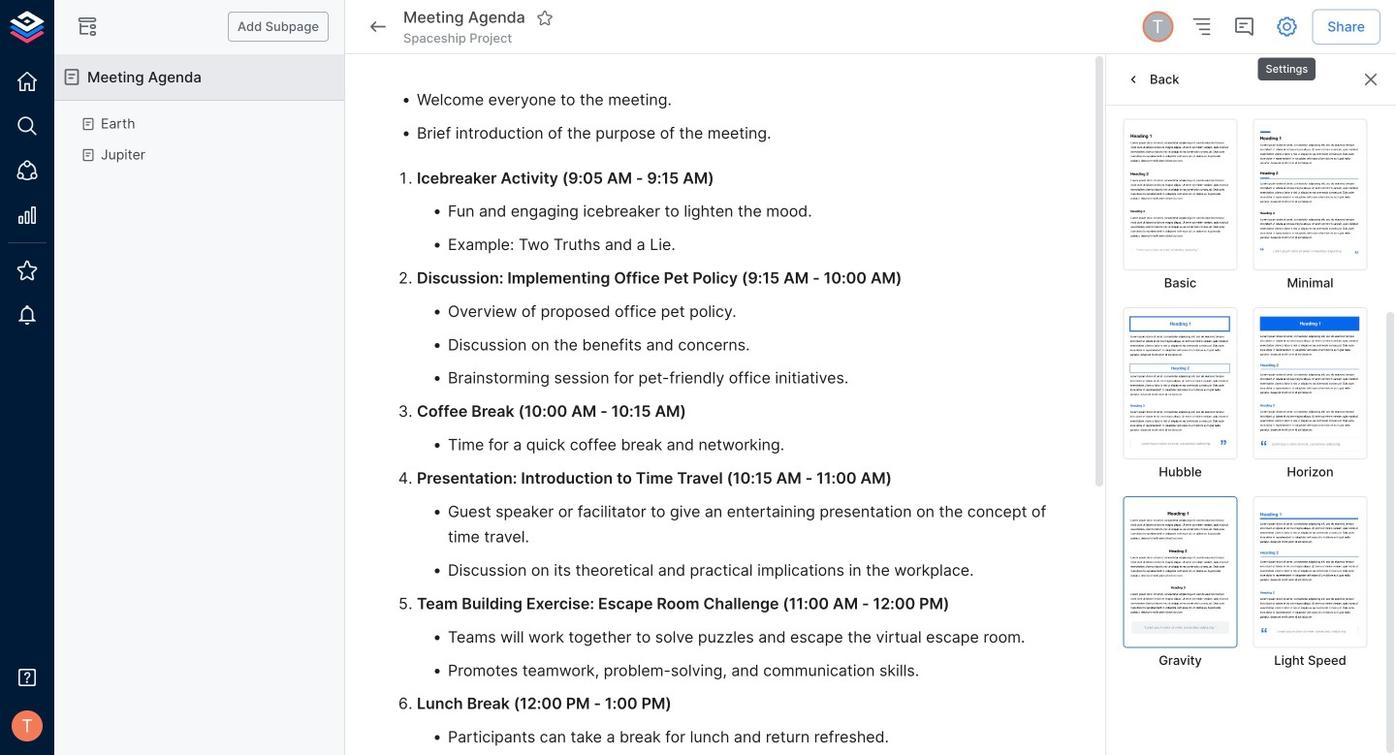 Task type: vqa. For each thing, say whether or not it's contained in the screenshot.
second 'tooltip' from the top of the page
no



Task type: describe. For each thing, give the bounding box(es) containing it.
table of contents image
[[1190, 15, 1213, 38]]

comments image
[[1233, 15, 1256, 38]]



Task type: locate. For each thing, give the bounding box(es) containing it.
settings image
[[1276, 15, 1299, 38]]

hide wiki image
[[76, 15, 99, 38]]

go back image
[[367, 15, 390, 38]]

tooltip
[[1256, 44, 1318, 82]]

favorite image
[[536, 9, 554, 27]]



